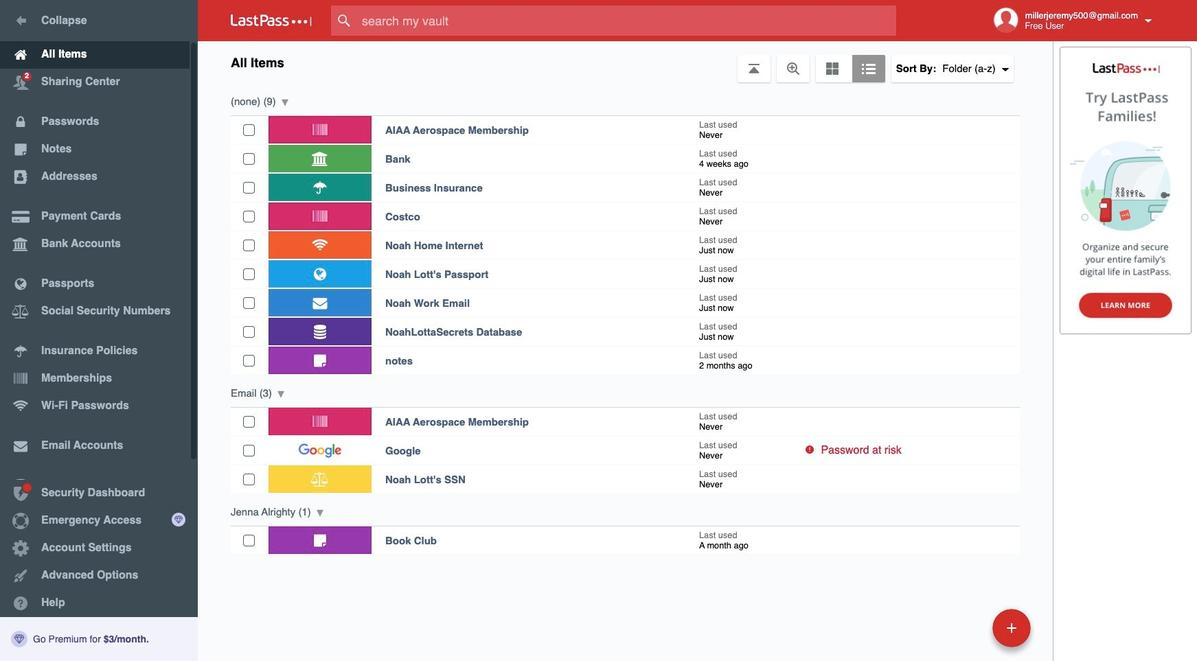 Task type: locate. For each thing, give the bounding box(es) containing it.
vault options navigation
[[198, 41, 1054, 82]]

new item navigation
[[899, 606, 1040, 662]]



Task type: describe. For each thing, give the bounding box(es) containing it.
main navigation navigation
[[0, 0, 198, 662]]

lastpass image
[[231, 14, 312, 27]]

Search search field
[[331, 5, 924, 36]]

search my vault text field
[[331, 5, 924, 36]]

new item element
[[899, 609, 1036, 648]]



Task type: vqa. For each thing, say whether or not it's contained in the screenshot.
Main navigation navigation
yes



